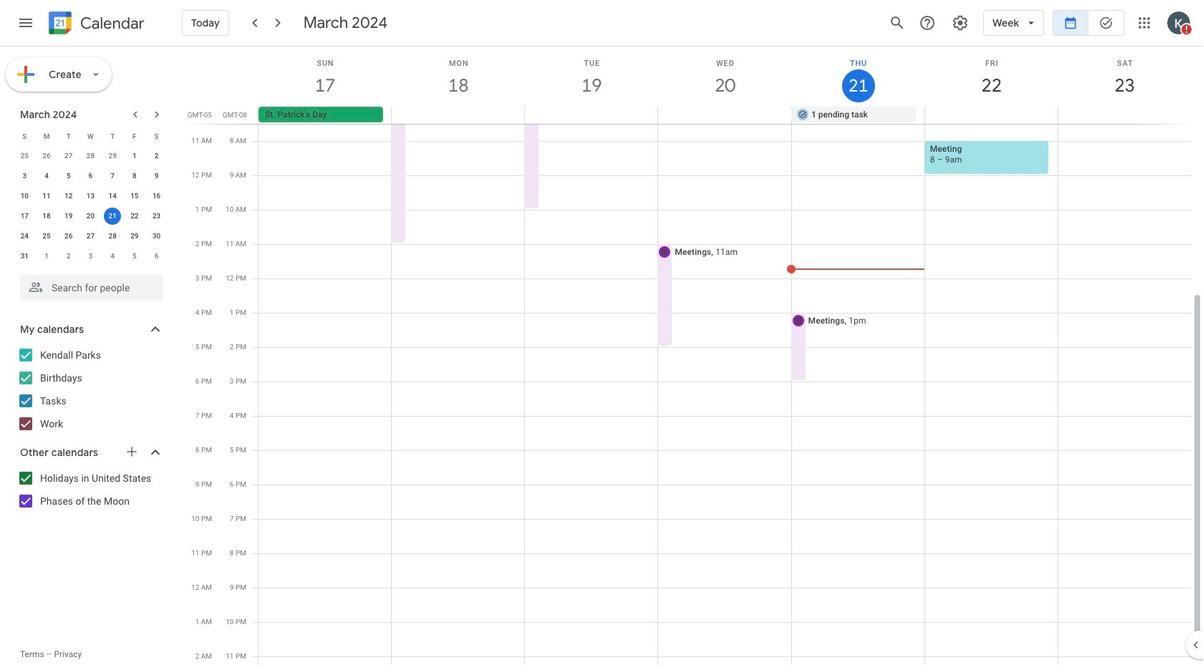 Task type: describe. For each thing, give the bounding box(es) containing it.
31 element
[[16, 248, 33, 265]]

february 26 element
[[38, 148, 55, 165]]

april 2 element
[[60, 248, 77, 265]]

23 element
[[148, 208, 165, 225]]

20 element
[[82, 208, 99, 225]]

march 2024 grid
[[14, 126, 168, 266]]

february 29 element
[[104, 148, 121, 165]]

15 element
[[126, 188, 143, 205]]

april 5 element
[[126, 248, 143, 265]]

2 element
[[148, 148, 165, 165]]

main drawer image
[[17, 14, 34, 32]]

8 element
[[126, 168, 143, 185]]

29 element
[[126, 228, 143, 245]]

1 element
[[126, 148, 143, 165]]

other calendars list
[[3, 467, 178, 513]]

april 1 element
[[38, 248, 55, 265]]

april 3 element
[[82, 248, 99, 265]]

18 element
[[38, 208, 55, 225]]

7 element
[[104, 168, 121, 185]]

3 element
[[16, 168, 33, 185]]

heading inside calendar element
[[77, 15, 145, 32]]

30 element
[[148, 228, 165, 245]]

16 element
[[148, 188, 165, 205]]

calendar element
[[46, 9, 145, 40]]

5 element
[[60, 168, 77, 185]]

27 element
[[82, 228, 99, 245]]



Task type: vqa. For each thing, say whether or not it's contained in the screenshot.
October
no



Task type: locate. For each thing, give the bounding box(es) containing it.
11 element
[[38, 188, 55, 205]]

my calendars list
[[3, 344, 178, 435]]

21, today element
[[104, 208, 121, 225]]

9 element
[[148, 168, 165, 185]]

settings menu image
[[952, 14, 969, 32]]

28 element
[[104, 228, 121, 245]]

25 element
[[38, 228, 55, 245]]

6 element
[[82, 168, 99, 185]]

19 element
[[60, 208, 77, 225]]

None search field
[[0, 269, 178, 301]]

14 element
[[104, 188, 121, 205]]

4 element
[[38, 168, 55, 185]]

row group
[[14, 146, 168, 266]]

Search for people text field
[[29, 275, 155, 301]]

cell inside march 2024 grid
[[102, 206, 124, 226]]

add other calendars image
[[125, 445, 139, 459]]

13 element
[[82, 188, 99, 205]]

grid
[[183, 47, 1203, 665]]

10 element
[[16, 188, 33, 205]]

26 element
[[60, 228, 77, 245]]

24 element
[[16, 228, 33, 245]]

april 6 element
[[148, 248, 165, 265]]

february 28 element
[[82, 148, 99, 165]]

cell
[[392, 107, 525, 124], [525, 107, 658, 124], [658, 107, 791, 124], [925, 107, 1058, 124], [1058, 107, 1191, 124], [102, 206, 124, 226]]

heading
[[77, 15, 145, 32]]

april 4 element
[[104, 248, 121, 265]]

22 element
[[126, 208, 143, 225]]

february 25 element
[[16, 148, 33, 165]]

february 27 element
[[60, 148, 77, 165]]

12 element
[[60, 188, 77, 205]]

row
[[252, 107, 1203, 124], [14, 126, 168, 146], [14, 146, 168, 166], [14, 166, 168, 186], [14, 186, 168, 206], [14, 206, 168, 226], [14, 226, 168, 246], [14, 246, 168, 266]]

17 element
[[16, 208, 33, 225]]



